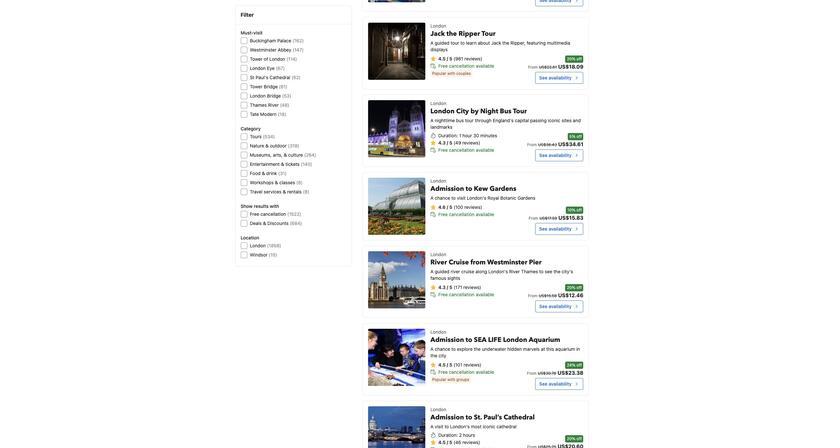 Task type: describe. For each thing, give the bounding box(es) containing it.
4.3 / 5 (171 reviews)
[[438, 285, 481, 291]]

london for london admission to st. paul's cathedral a visit to london's most iconic cathedral
[[431, 407, 446, 413]]

learn
[[466, 40, 477, 46]]

reviews) for from
[[463, 285, 481, 291]]

guided inside "london river cruise from westminster pier a guided river cruise along london's river thames to see the city's famous sights"
[[435, 269, 449, 275]]

london's for gardens
[[467, 196, 486, 201]]

(1522)
[[287, 212, 301, 217]]

london (1858)
[[250, 243, 281, 249]]

a inside london admission to kew gardens a chance to visit london's royal botanic gardens
[[431, 196, 434, 201]]

london admission to sea life london aquarium a chance to explore the underwater hidden marvels at this aquarium in the city
[[431, 330, 580, 359]]

4.5 / 5 (981 reviews)
[[438, 56, 482, 62]]

6 / from the top
[[447, 440, 448, 446]]

us$18.09
[[558, 64, 584, 70]]

24% off from us$30.78 us$23.38
[[527, 363, 584, 376]]

off for river cruise from westminster pier
[[577, 286, 582, 291]]

tate modern (18)
[[250, 112, 286, 117]]

(62)
[[292, 75, 301, 80]]

london eye (67)
[[250, 65, 285, 71]]

5 for ripper
[[449, 56, 452, 62]]

2 / from the top
[[447, 140, 448, 146]]

food & drink (31)
[[250, 171, 287, 176]]

availability for admission to kew gardens
[[549, 226, 572, 232]]

availability for river cruise from westminster pier
[[549, 304, 572, 310]]

(1858)
[[267, 243, 281, 249]]

about
[[478, 40, 490, 46]]

hidden
[[507, 347, 522, 352]]

filter
[[241, 12, 254, 18]]

london admission to kew gardens a chance to visit london's royal botanic gardens
[[431, 178, 536, 201]]

featuring
[[527, 40, 546, 46]]

cancellation for admission to kew gardens
[[449, 212, 475, 218]]

cancellation up 'deals & discounts (684)'
[[261, 212, 286, 217]]

modern
[[260, 112, 277, 117]]

4.6 / 5 (100 reviews)
[[438, 205, 482, 210]]

along
[[476, 269, 487, 275]]

cancellation for admission to sea life london aquarium
[[449, 370, 475, 376]]

/ for admission to sea life london aquarium
[[447, 363, 448, 368]]

the down sea
[[474, 347, 481, 352]]

0 horizontal spatial visit
[[254, 30, 263, 36]]

5 left (49
[[449, 140, 452, 146]]

london jack the ripper tour a guided tour to learn about jack the ripper, featuring multimedia displays
[[431, 23, 570, 52]]

popular for jack
[[432, 71, 446, 76]]

workshops
[[250, 180, 274, 186]]

london for london admission to sea life london aquarium a chance to explore the underwater hidden marvels at this aquarium in the city
[[431, 330, 446, 335]]

30
[[473, 133, 479, 139]]

a inside "london river cruise from westminster pier a guided river cruise along london's river thames to see the city's famous sights"
[[431, 269, 434, 275]]

see availability for river cruise from westminster pier
[[539, 304, 572, 310]]

(100
[[454, 205, 463, 210]]

& for drink
[[262, 171, 265, 176]]

us$17.59
[[540, 216, 557, 221]]

& for tickets
[[281, 162, 284, 167]]

with for jack
[[447, 71, 455, 76]]

5 left "(46"
[[449, 440, 452, 446]]

st
[[250, 75, 254, 80]]

(53)
[[282, 93, 291, 99]]

availability for jack the ripper tour
[[549, 75, 572, 81]]

2 vertical spatial river
[[509, 269, 520, 275]]

2 free cancellation available from the top
[[438, 147, 494, 153]]

hour
[[463, 133, 472, 139]]

minutes
[[480, 133, 497, 139]]

free for jack the ripper tour
[[438, 63, 448, 69]]

iconic inside london admission to st. paul's cathedral a visit to london's most iconic cathedral
[[483, 425, 495, 430]]

the left ripper
[[447, 29, 457, 38]]

thames inside "london river cruise from westminster pier a guided river cruise along london's river thames to see the city's famous sights"
[[521, 269, 538, 275]]

admission to kew gardens image
[[368, 178, 425, 235]]

deals
[[250, 221, 262, 226]]

5% off from us$36.43 us$34.61
[[527, 134, 584, 147]]

displays
[[431, 47, 448, 52]]

available for ripper
[[476, 63, 494, 69]]

admission for admission to st. paul's cathedral
[[431, 414, 464, 423]]

from for admission to kew gardens
[[529, 216, 538, 221]]

20% for jack the ripper tour
[[567, 57, 576, 62]]

category
[[241, 126, 261, 132]]

us$22.61
[[539, 65, 557, 70]]

england's
[[493, 118, 514, 123]]

off for admission to kew gardens
[[577, 208, 582, 213]]

6 off from the top
[[577, 437, 582, 442]]

available for from
[[476, 292, 494, 298]]

culture
[[288, 152, 303, 158]]

a inside london jack the ripper tour a guided tour to learn about jack the ripper, featuring multimedia displays
[[431, 40, 434, 46]]

westminster abbey (147)
[[250, 47, 304, 53]]

travel
[[250, 189, 263, 195]]

popular with groups
[[432, 378, 469, 383]]

visit inside london admission to st. paul's cathedral a visit to london's most iconic cathedral
[[435, 425, 443, 430]]

landmarks
[[431, 124, 452, 130]]

free cancellation available for sea
[[438, 370, 494, 376]]

results
[[254, 204, 269, 209]]

city's
[[562, 269, 573, 275]]

with for admission
[[447, 378, 455, 383]]

london for london bridge (53)
[[250, 93, 266, 99]]

& for discounts
[[263, 221, 266, 226]]

us$36.43
[[538, 143, 557, 147]]

london for london jack the ripper tour a guided tour to learn about jack the ripper, featuring multimedia displays
[[431, 23, 446, 29]]

to inside london jack the ripper tour a guided tour to learn about jack the ripper, featuring multimedia displays
[[461, 40, 465, 46]]

river cruise from westminster pier image
[[368, 252, 425, 309]]

london's inside "london river cruise from westminster pier a guided river cruise along london's river thames to see the city's famous sights"
[[488, 269, 508, 275]]

nature
[[250, 143, 264, 149]]

off for admission to sea life london aquarium
[[577, 363, 582, 368]]

free cancellation available for from
[[438, 292, 494, 298]]

free up deals
[[250, 212, 259, 217]]

couples
[[456, 71, 471, 76]]

tickets
[[286, 162, 300, 167]]

sights
[[447, 276, 460, 281]]

4.3 for 4.3 / 5 (49 reviews)
[[438, 140, 446, 146]]

(67)
[[276, 65, 285, 71]]

(534)
[[263, 134, 275, 140]]

0 vertical spatial gardens
[[490, 185, 516, 194]]

the inside "london river cruise from westminster pier a guided river cruise along london's river thames to see the city's famous sights"
[[554, 269, 561, 275]]

reviews) for sea
[[464, 363, 482, 368]]

3 20% from the top
[[567, 437, 576, 442]]

london for london (1858)
[[250, 243, 266, 249]]

river
[[451, 269, 460, 275]]

london for london admission to kew gardens a chance to visit london's royal botanic gardens
[[431, 178, 446, 184]]

through
[[475, 118, 492, 123]]

famous
[[431, 276, 446, 281]]

20% off
[[567, 437, 582, 442]]

river for cruise
[[431, 258, 447, 267]]

(162)
[[293, 38, 304, 43]]

tour inside london jack the ripper tour a guided tour to learn about jack the ripper, featuring multimedia displays
[[482, 29, 496, 38]]

5 for kew
[[449, 205, 452, 210]]

hours
[[463, 433, 475, 439]]

availability for london city by night bus tour
[[549, 153, 572, 158]]

duration: for admission
[[438, 433, 458, 439]]

to left st.
[[466, 414, 472, 423]]

tower bridge (61)
[[250, 84, 287, 89]]

reviews) for kew
[[464, 205, 482, 210]]

reviews) for ripper
[[465, 56, 482, 62]]

london's for paul's
[[450, 425, 470, 430]]

/ for river cruise from westminster pier
[[447, 285, 448, 291]]

show
[[241, 204, 253, 209]]

st.
[[474, 414, 482, 423]]

location
[[241, 235, 259, 241]]

popular with couples
[[432, 71, 471, 76]]

river for (48)
[[268, 102, 279, 108]]

outdoor
[[270, 143, 287, 149]]

tower for tower bridge (61)
[[250, 84, 263, 89]]

explore
[[457, 347, 473, 352]]

by
[[471, 107, 479, 116]]

see for london city by night bus tour
[[539, 153, 548, 158]]

passing
[[530, 118, 547, 123]]

1 horizontal spatial gardens
[[518, 196, 536, 201]]

(46
[[454, 440, 461, 446]]

a inside london admission to sea life london aquarium a chance to explore the underwater hidden marvels at this aquarium in the city
[[431, 347, 434, 352]]

us$23.38
[[558, 371, 584, 376]]

& for outdoor
[[265, 143, 269, 149]]

iconic inside london london city by night bus tour a nighttime bus tour through england's capital passing iconic sites and landmarks
[[548, 118, 561, 123]]

palace
[[277, 38, 291, 43]]

2 available from the top
[[476, 147, 494, 153]]

0 vertical spatial (8)
[[296, 180, 303, 186]]

services
[[264, 189, 282, 195]]

london river cruise from westminster pier a guided river cruise along london's river thames to see the city's famous sights
[[431, 252, 573, 281]]

free down 4.3 / 5 (49 reviews)
[[438, 147, 448, 153]]

cancellation for jack the ripper tour
[[449, 63, 475, 69]]

marvels
[[523, 347, 540, 352]]

free for river cruise from westminster pier
[[438, 292, 448, 298]]

tour inside london london city by night bus tour a nighttime bus tour through england's capital passing iconic sites and landmarks
[[513, 107, 527, 116]]

workshops & classes (8)
[[250, 180, 303, 186]]

5 for from
[[449, 285, 452, 291]]

this
[[546, 347, 554, 352]]



Task type: vqa. For each thing, say whether or not it's contained in the screenshot.
Private
no



Task type: locate. For each thing, give the bounding box(es) containing it.
see for admission to kew gardens
[[539, 226, 548, 232]]

cruise
[[449, 258, 469, 267]]

1 vertical spatial cathedral
[[504, 414, 535, 423]]

jack the ripper tour image
[[368, 23, 425, 80]]

from for london city by night bus tour
[[527, 143, 537, 147]]

free up "popular with couples"
[[438, 63, 448, 69]]

2 off from the top
[[577, 134, 582, 139]]

/ left (49
[[447, 140, 448, 146]]

2 4.5 from the top
[[438, 363, 446, 368]]

popular down displays
[[432, 71, 446, 76]]

chance up the 4.6
[[435, 196, 450, 201]]

westminster
[[250, 47, 277, 53], [487, 258, 527, 267]]

3 free cancellation available from the top
[[438, 212, 494, 218]]

to left the see
[[539, 269, 544, 275]]

4 off from the top
[[577, 286, 582, 291]]

5 a from the top
[[431, 347, 434, 352]]

from inside 5% off from us$36.43 us$34.61
[[527, 143, 537, 147]]

duration: for london
[[438, 133, 458, 139]]

4.3 down the famous
[[438, 285, 446, 291]]

see for river cruise from westminster pier
[[539, 304, 548, 310]]

0 horizontal spatial jack
[[431, 29, 445, 38]]

1 vertical spatial thames
[[521, 269, 538, 275]]

reviews) right (100
[[464, 205, 482, 210]]

1 4.3 from the top
[[438, 140, 446, 146]]

london's inside london admission to kew gardens a chance to visit london's royal botanic gardens
[[467, 196, 486, 201]]

availability down us$23.38
[[549, 382, 572, 387]]

see
[[545, 269, 552, 275]]

westminster down the buckingham
[[250, 47, 277, 53]]

5 see availability from the top
[[539, 382, 572, 387]]

1 20% from the top
[[567, 57, 576, 62]]

guided up the famous
[[435, 269, 449, 275]]

3 / from the top
[[447, 205, 448, 210]]

see down "us$36.43"
[[539, 153, 548, 158]]

1 horizontal spatial iconic
[[548, 118, 561, 123]]

available down royal
[[476, 212, 494, 218]]

cancellation down 4.5 / 5 (101 reviews)
[[449, 370, 475, 376]]

tour inside london jack the ripper tour a guided tour to learn about jack the ripper, featuring multimedia displays
[[451, 40, 459, 46]]

cathedral up cathedral
[[504, 414, 535, 423]]

2 vertical spatial london's
[[450, 425, 470, 430]]

1 off from the top
[[577, 57, 582, 62]]

st paul's cathedral (62)
[[250, 75, 301, 80]]

4 free cancellation available from the top
[[438, 292, 494, 298]]

paul's
[[484, 414, 502, 423]]

1 vertical spatial gardens
[[518, 196, 536, 201]]

0 horizontal spatial cathedral
[[270, 75, 290, 80]]

visit up the buckingham
[[254, 30, 263, 36]]

1 vertical spatial iconic
[[483, 425, 495, 430]]

cathedral down (67)
[[270, 75, 290, 80]]

4 a from the top
[[431, 269, 434, 275]]

tour inside london london city by night bus tour a nighttime bus tour through england's capital passing iconic sites and landmarks
[[465, 118, 474, 123]]

2 4.3 from the top
[[438, 285, 446, 291]]

0 vertical spatial tower
[[250, 56, 263, 62]]

free cancellation (1522)
[[250, 212, 301, 217]]

tours
[[250, 134, 262, 140]]

0 vertical spatial visit
[[254, 30, 263, 36]]

0 vertical spatial guided
[[435, 40, 449, 46]]

london inside london admission to st. paul's cathedral a visit to london's most iconic cathedral
[[431, 407, 446, 413]]

20% off from us$15.58 us$12.46
[[528, 286, 584, 299]]

travel services & rentals (8)
[[250, 189, 309, 195]]

free down the famous
[[438, 292, 448, 298]]

/ left "(46"
[[447, 440, 448, 446]]

free cancellation available for kew
[[438, 212, 494, 218]]

food
[[250, 171, 261, 176]]

1 see availability from the top
[[539, 75, 572, 81]]

popular left groups on the right of the page
[[432, 378, 446, 383]]

see availability down us$15.58 at the bottom right of the page
[[539, 304, 572, 310]]

1 free cancellation available from the top
[[438, 63, 494, 69]]

5 see from the top
[[539, 382, 548, 387]]

(171
[[454, 285, 462, 291]]

jack
[[431, 29, 445, 38], [491, 40, 501, 46]]

london city by night bus tour image
[[368, 100, 425, 158]]

off inside 5% off from us$36.43 us$34.61
[[577, 134, 582, 139]]

/ for jack the ripper tour
[[447, 56, 448, 62]]

1 vertical spatial (8)
[[303, 189, 309, 195]]

&
[[265, 143, 269, 149], [284, 152, 287, 158], [281, 162, 284, 167], [262, 171, 265, 176], [275, 180, 278, 186], [283, 189, 286, 195], [263, 221, 266, 226]]

from for jack the ripper tour
[[528, 65, 538, 70]]

1 popular from the top
[[432, 71, 446, 76]]

thames
[[250, 102, 267, 108], [521, 269, 538, 275]]

5 availability from the top
[[549, 382, 572, 387]]

aquarium
[[555, 347, 575, 352]]

admission to st. paul's cathedral image
[[368, 407, 425, 449]]

0 horizontal spatial river
[[268, 102, 279, 108]]

to left explore at the bottom
[[452, 347, 456, 352]]

tower for tower of london (114)
[[250, 56, 263, 62]]

to inside "london river cruise from westminster pier a guided river cruise along london's river thames to see the city's famous sights"
[[539, 269, 544, 275]]

2 horizontal spatial river
[[509, 269, 520, 275]]

0 vertical spatial 20%
[[567, 57, 576, 62]]

popular for admission
[[432, 378, 446, 383]]

0 vertical spatial iconic
[[548, 118, 561, 123]]

1 horizontal spatial visit
[[435, 425, 443, 430]]

2 vertical spatial admission
[[431, 414, 464, 423]]

availability down 10% off from us$17.59 us$15.83
[[549, 226, 572, 232]]

visit up duration: 2 hours
[[435, 425, 443, 430]]

chance
[[435, 196, 450, 201], [435, 347, 450, 352]]

nighttime
[[435, 118, 455, 123]]

available for kew
[[476, 212, 494, 218]]

with left couples
[[447, 71, 455, 76]]

see
[[539, 75, 548, 81], [539, 153, 548, 158], [539, 226, 548, 232], [539, 304, 548, 310], [539, 382, 548, 387]]

availability down the 20% off from us$22.61 us$18.09
[[549, 75, 572, 81]]

4.3 left (49
[[438, 140, 446, 146]]

reviews) right (171
[[463, 285, 481, 291]]

free cancellation available for ripper
[[438, 63, 494, 69]]

free cancellation available down '4.6 / 5 (100 reviews)'
[[438, 212, 494, 218]]

& up (31)
[[281, 162, 284, 167]]

1 vertical spatial westminster
[[487, 258, 527, 267]]

4.3 / 5 (49 reviews)
[[438, 140, 480, 146]]

a inside london admission to st. paul's cathedral a visit to london's most iconic cathedral
[[431, 425, 434, 430]]

20% for river cruise from westminster pier
[[567, 286, 576, 291]]

3 availability from the top
[[549, 226, 572, 232]]

london
[[431, 23, 446, 29], [269, 56, 285, 62], [250, 65, 266, 71], [250, 93, 266, 99], [431, 101, 446, 106], [431, 107, 455, 116], [431, 178, 446, 184], [250, 243, 266, 249], [431, 252, 446, 258], [431, 330, 446, 335], [503, 336, 527, 345], [431, 407, 446, 413]]

1 availability from the top
[[549, 75, 572, 81]]

& right arts,
[[284, 152, 287, 158]]

london's right along
[[488, 269, 508, 275]]

admission inside london admission to kew gardens a chance to visit london's royal botanic gardens
[[431, 185, 464, 194]]

0 horizontal spatial westminster
[[250, 47, 277, 53]]

0 vertical spatial chance
[[435, 196, 450, 201]]

off for jack the ripper tour
[[577, 57, 582, 62]]

1 available from the top
[[476, 63, 494, 69]]

5 / from the top
[[447, 363, 448, 368]]

from inside the 20% off from us$22.61 us$18.09
[[528, 65, 538, 70]]

20% inside the 20% off from us$22.61 us$18.09
[[567, 57, 576, 62]]

1 vertical spatial jack
[[491, 40, 501, 46]]

us$34.61
[[558, 142, 584, 147]]

6 a from the top
[[431, 425, 434, 430]]

4.5 left "(46"
[[438, 440, 446, 446]]

1 vertical spatial admission
[[431, 336, 464, 345]]

visit inside london admission to kew gardens a chance to visit london's royal botanic gardens
[[457, 196, 466, 201]]

duration: down landmarks
[[438, 133, 458, 139]]

1 vertical spatial with
[[270, 204, 279, 209]]

1 horizontal spatial jack
[[491, 40, 501, 46]]

20% inside '20% off from us$15.58 us$12.46'
[[567, 286, 576, 291]]

of
[[264, 56, 268, 62]]

see availability down us$17.59
[[539, 226, 572, 232]]

london inside london admission to kew gardens a chance to visit london's royal botanic gardens
[[431, 178, 446, 184]]

5 free cancellation available from the top
[[438, 370, 494, 376]]

to
[[461, 40, 465, 46], [466, 185, 472, 194], [452, 196, 456, 201], [539, 269, 544, 275], [466, 336, 472, 345], [452, 347, 456, 352], [466, 414, 472, 423], [445, 425, 449, 430]]

city
[[439, 353, 446, 359]]

thames down the pier
[[521, 269, 538, 275]]

1 vertical spatial popular
[[432, 378, 446, 383]]

with up "free cancellation (1522)"
[[270, 204, 279, 209]]

from for admission to sea life london aquarium
[[527, 372, 537, 376]]

london for london river cruise from westminster pier a guided river cruise along london's river thames to see the city's famous sights
[[431, 252, 446, 258]]

2 vertical spatial 20%
[[567, 437, 576, 442]]

available down underwater
[[476, 370, 494, 376]]

buckingham
[[250, 38, 276, 43]]

see down us$15.58 at the bottom right of the page
[[539, 304, 548, 310]]

at
[[541, 347, 545, 352]]

see down us$30.78 in the right of the page
[[539, 382, 548, 387]]

classes
[[279, 180, 295, 186]]

gardens right botanic
[[518, 196, 536, 201]]

from left us$17.59
[[529, 216, 538, 221]]

available down about
[[476, 63, 494, 69]]

london's inside london admission to st. paul's cathedral a visit to london's most iconic cathedral
[[450, 425, 470, 430]]

1 see from the top
[[539, 75, 548, 81]]

see for admission to sea life london aquarium
[[539, 382, 548, 387]]

off inside 24% off from us$30.78 us$23.38
[[577, 363, 582, 368]]

from left us$30.78 in the right of the page
[[527, 372, 537, 376]]

4.5 for jack
[[438, 56, 446, 62]]

3 off from the top
[[577, 208, 582, 213]]

1 chance from the top
[[435, 196, 450, 201]]

1 admission from the top
[[431, 185, 464, 194]]

0 vertical spatial with
[[447, 71, 455, 76]]

4.5 down displays
[[438, 56, 446, 62]]

3 admission from the top
[[431, 414, 464, 423]]

0 vertical spatial tour
[[451, 40, 459, 46]]

free cancellation available down 4.3 / 5 (49 reviews)
[[438, 147, 494, 153]]

see availability for admission to sea life london aquarium
[[539, 382, 572, 387]]

us$15.58
[[539, 294, 557, 299]]

1 vertical spatial 4.5
[[438, 363, 446, 368]]

london for london eye (67)
[[250, 65, 266, 71]]

1 vertical spatial chance
[[435, 347, 450, 352]]

must-
[[241, 30, 254, 36]]

0 horizontal spatial tour
[[451, 40, 459, 46]]

5%
[[569, 134, 576, 139]]

1 horizontal spatial cathedral
[[504, 414, 535, 423]]

london inside london jack the ripper tour a guided tour to learn about jack the ripper, featuring multimedia displays
[[431, 23, 446, 29]]

0 vertical spatial thames
[[250, 102, 267, 108]]

1 / from the top
[[447, 56, 448, 62]]

1 horizontal spatial thames
[[521, 269, 538, 275]]

4 see from the top
[[539, 304, 548, 310]]

availability for admission to sea life london aquarium
[[549, 382, 572, 387]]

cancellation down 4.3 / 5 (171 reviews)
[[449, 292, 475, 298]]

1 vertical spatial visit
[[457, 196, 466, 201]]

museums,
[[250, 152, 272, 158]]

& right deals
[[263, 221, 266, 226]]

1 vertical spatial 4.3
[[438, 285, 446, 291]]

thames up tate
[[250, 102, 267, 108]]

see availability for admission to kew gardens
[[539, 226, 572, 232]]

eye
[[267, 65, 275, 71]]

5 off from the top
[[577, 363, 582, 368]]

cancellation for river cruise from westminster pier
[[449, 292, 475, 298]]

1 horizontal spatial westminster
[[487, 258, 527, 267]]

drink
[[266, 171, 277, 176]]

2 see from the top
[[539, 153, 548, 158]]

4 available from the top
[[476, 292, 494, 298]]

/ for admission to kew gardens
[[447, 205, 448, 210]]

chance inside london admission to sea life london aquarium a chance to explore the underwater hidden marvels at this aquarium in the city
[[435, 347, 450, 352]]

2 a from the top
[[431, 118, 434, 123]]

0 vertical spatial popular
[[432, 71, 446, 76]]

2 popular from the top
[[432, 378, 446, 383]]

1 vertical spatial tower
[[250, 84, 263, 89]]

0 horizontal spatial thames
[[250, 102, 267, 108]]

iconic left 'sites'
[[548, 118, 561, 123]]

0 vertical spatial tour
[[482, 29, 496, 38]]

admission to sea life london aquarium image
[[368, 329, 425, 387]]

chance inside london admission to kew gardens a chance to visit london's royal botanic gardens
[[435, 196, 450, 201]]

24%
[[567, 363, 576, 368]]

cancellation down '4.6 / 5 (100 reviews)'
[[449, 212, 475, 218]]

bus
[[500, 107, 512, 116]]

& for classes
[[275, 180, 278, 186]]

2 vertical spatial visit
[[435, 425, 443, 430]]

tower
[[250, 56, 263, 62], [250, 84, 263, 89]]

bridge for tower bridge
[[264, 84, 278, 89]]

free up popular with groups
[[438, 370, 448, 376]]

2 chance from the top
[[435, 347, 450, 352]]

westminster inside "london river cruise from westminster pier a guided river cruise along london's river thames to see the city's famous sights"
[[487, 258, 527, 267]]

1 vertical spatial tour
[[513, 107, 527, 116]]

(684)
[[290, 221, 302, 226]]

1 vertical spatial 20%
[[567, 286, 576, 291]]

london's up 2
[[450, 425, 470, 430]]

tour
[[482, 29, 496, 38], [513, 107, 527, 116]]

(264)
[[304, 152, 316, 158]]

see availability for jack the ripper tour
[[539, 75, 572, 81]]

capital
[[515, 118, 529, 123]]

the left ripper,
[[503, 40, 509, 46]]

2 vertical spatial 4.5
[[438, 440, 446, 446]]

bridge up london bridge (53)
[[264, 84, 278, 89]]

cruise
[[461, 269, 474, 275]]

cancellation
[[449, 63, 475, 69], [449, 147, 475, 153], [261, 212, 286, 217], [449, 212, 475, 218], [449, 292, 475, 298], [449, 370, 475, 376]]

availability down us$34.61
[[549, 153, 572, 158]]

from inside 24% off from us$30.78 us$23.38
[[527, 372, 537, 376]]

free for admission to sea life london aquarium
[[438, 370, 448, 376]]

2 horizontal spatial visit
[[457, 196, 466, 201]]

paul's
[[256, 75, 268, 80]]

/
[[447, 56, 448, 62], [447, 140, 448, 146], [447, 205, 448, 210], [447, 285, 448, 291], [447, 363, 448, 368], [447, 440, 448, 446]]

4.3 for 4.3 / 5 (171 reviews)
[[438, 285, 446, 291]]

2 guided from the top
[[435, 269, 449, 275]]

2 tower from the top
[[250, 84, 263, 89]]

3 available from the top
[[476, 212, 494, 218]]

off inside the 20% off from us$22.61 us$18.09
[[577, 57, 582, 62]]

(18)
[[278, 112, 286, 117]]

4 see availability from the top
[[539, 304, 572, 310]]

2 20% from the top
[[567, 286, 576, 291]]

2 see availability from the top
[[539, 153, 572, 158]]

cancellation down 4.3 / 5 (49 reviews)
[[449, 147, 475, 153]]

0 horizontal spatial iconic
[[483, 425, 495, 430]]

cathedral
[[497, 425, 517, 430]]

0 vertical spatial westminster
[[250, 47, 277, 53]]

london's down kew on the right of the page
[[467, 196, 486, 201]]

0 vertical spatial duration:
[[438, 133, 458, 139]]

1 vertical spatial duration:
[[438, 433, 458, 439]]

1 tower from the top
[[250, 56, 263, 62]]

5 for sea
[[449, 363, 452, 368]]

off inside 10% off from us$17.59 us$15.83
[[577, 208, 582, 213]]

bridge for london bridge
[[267, 93, 281, 99]]

a
[[431, 40, 434, 46], [431, 118, 434, 123], [431, 196, 434, 201], [431, 269, 434, 275], [431, 347, 434, 352], [431, 425, 434, 430]]

admission up duration: 2 hours
[[431, 414, 464, 423]]

see availability down us$30.78 in the right of the page
[[539, 382, 572, 387]]

3 see from the top
[[539, 226, 548, 232]]

iconic down paul's on the bottom
[[483, 425, 495, 430]]

0 vertical spatial admission
[[431, 185, 464, 194]]

duration: up "(46"
[[438, 433, 458, 439]]

from
[[528, 65, 538, 70], [527, 143, 537, 147], [529, 216, 538, 221], [528, 294, 538, 299], [527, 372, 537, 376]]

1 vertical spatial bridge
[[267, 93, 281, 99]]

from inside '20% off from us$15.58 us$12.46'
[[528, 294, 538, 299]]

from left us$15.58 at the bottom right of the page
[[528, 294, 538, 299]]

3 see availability from the top
[[539, 226, 572, 232]]

to up explore at the bottom
[[466, 336, 472, 345]]

1 vertical spatial guided
[[435, 269, 449, 275]]

4 / from the top
[[447, 285, 448, 291]]

guided up displays
[[435, 40, 449, 46]]

cathedral inside london admission to st. paul's cathedral a visit to london's most iconic cathedral
[[504, 414, 535, 423]]

kew
[[474, 185, 488, 194]]

the right the see
[[554, 269, 561, 275]]

1 vertical spatial tour
[[465, 118, 474, 123]]

0 horizontal spatial gardens
[[490, 185, 516, 194]]

london for london london city by night bus tour a nighttime bus tour through england's capital passing iconic sites and landmarks
[[431, 101, 446, 106]]

0 vertical spatial 4.5
[[438, 56, 446, 62]]

1 horizontal spatial river
[[431, 258, 447, 267]]

duration: 1 hour 30 minutes
[[438, 133, 497, 139]]

london london city by night bus tour a nighttime bus tour through england's capital passing iconic sites and landmarks
[[431, 101, 581, 130]]

1 horizontal spatial tour
[[513, 107, 527, 116]]

1 4.5 from the top
[[438, 56, 446, 62]]

4.5 for admission
[[438, 363, 446, 368]]

admission for admission to kew gardens
[[431, 185, 464, 194]]

from inside 10% off from us$17.59 us$15.83
[[529, 216, 538, 221]]

(981
[[454, 56, 463, 62]]

4 availability from the top
[[549, 304, 572, 310]]

0 vertical spatial cathedral
[[270, 75, 290, 80]]

london inside "london river cruise from westminster pier a guided river cruise along london's river thames to see the city's famous sights"
[[431, 252, 446, 258]]

(101
[[454, 363, 462, 368]]

reviews) down hours
[[462, 440, 480, 446]]

free cancellation available down 4.3 / 5 (171 reviews)
[[438, 292, 494, 298]]

tour up capital
[[513, 107, 527, 116]]

& down (534)
[[265, 143, 269, 149]]

with left groups on the right of the page
[[447, 378, 455, 383]]

luggage storage facility image
[[368, 0, 425, 2]]

5 left (171
[[449, 285, 452, 291]]

0 vertical spatial 4.3
[[438, 140, 446, 146]]

free down the 4.6
[[438, 212, 448, 218]]

to left kew on the right of the page
[[466, 185, 472, 194]]

1 a from the top
[[431, 40, 434, 46]]

& left drink
[[262, 171, 265, 176]]

& down classes
[[283, 189, 286, 195]]

from left us$22.61
[[528, 65, 538, 70]]

0 vertical spatial bridge
[[264, 84, 278, 89]]

4.5 / 5 (46 reviews)
[[438, 440, 480, 446]]

tate
[[250, 112, 259, 117]]

/ left (171
[[447, 285, 448, 291]]

(114)
[[287, 56, 297, 62]]

admission up the 4.6
[[431, 185, 464, 194]]

0 vertical spatial london's
[[467, 196, 486, 201]]

to up duration: 2 hours
[[445, 425, 449, 430]]

see for jack the ripper tour
[[539, 75, 548, 81]]

(31)
[[278, 171, 287, 176]]

off inside '20% off from us$15.58 us$12.46'
[[577, 286, 582, 291]]

4.5 down city
[[438, 363, 446, 368]]

(8) up rentals
[[296, 180, 303, 186]]

3 4.5 from the top
[[438, 440, 446, 446]]

available for sea
[[476, 370, 494, 376]]

2 vertical spatial with
[[447, 378, 455, 383]]

off for london city by night bus tour
[[577, 134, 582, 139]]

4.5 / 5 (101 reviews)
[[438, 363, 482, 368]]

1 duration: from the top
[[438, 133, 458, 139]]

20% off from us$22.61 us$18.09
[[528, 57, 584, 70]]

gardens up botanic
[[490, 185, 516, 194]]

5 left the (101
[[449, 363, 452, 368]]

5 available from the top
[[476, 370, 494, 376]]

free cancellation available up couples
[[438, 63, 494, 69]]

the left city
[[431, 353, 437, 359]]

2 availability from the top
[[549, 153, 572, 158]]

admission for admission to sea life london aquarium
[[431, 336, 464, 345]]

most
[[471, 425, 482, 430]]

cancellation down 4.5 / 5 (981 reviews)
[[449, 63, 475, 69]]

0 vertical spatial jack
[[431, 29, 445, 38]]

pier
[[529, 258, 542, 267]]

4.6
[[438, 205, 446, 210]]

admission inside london admission to st. paul's cathedral a visit to london's most iconic cathedral
[[431, 414, 464, 423]]

a inside london london city by night bus tour a nighttime bus tour through england's capital passing iconic sites and landmarks
[[431, 118, 434, 123]]

see availability down us$22.61
[[539, 75, 572, 81]]

0 horizontal spatial tour
[[482, 29, 496, 38]]

0 vertical spatial river
[[268, 102, 279, 108]]

3 a from the top
[[431, 196, 434, 201]]

tours (534)
[[250, 134, 275, 140]]

must-visit
[[241, 30, 263, 36]]

reviews) down duration: 1 hour 30 minutes
[[462, 140, 480, 146]]

us$12.46
[[558, 293, 584, 299]]

from for river cruise from westminster pier
[[528, 294, 538, 299]]

/ right the 4.6
[[447, 205, 448, 210]]

2 duration: from the top
[[438, 433, 458, 439]]

(140)
[[301, 162, 312, 167]]

chance up city
[[435, 347, 450, 352]]

1 horizontal spatial tour
[[465, 118, 474, 123]]

4.5
[[438, 56, 446, 62], [438, 363, 446, 368], [438, 440, 446, 446]]

thames river (48)
[[250, 102, 289, 108]]

1 guided from the top
[[435, 40, 449, 46]]

rentals
[[287, 189, 302, 195]]

from
[[471, 258, 486, 267]]

1 vertical spatial london's
[[488, 269, 508, 275]]

(8) right rentals
[[303, 189, 309, 195]]

ripper
[[459, 29, 480, 38]]

see down us$22.61
[[539, 75, 548, 81]]

available
[[476, 63, 494, 69], [476, 147, 494, 153], [476, 212, 494, 218], [476, 292, 494, 298], [476, 370, 494, 376]]

1 vertical spatial river
[[431, 258, 447, 267]]

free for admission to kew gardens
[[438, 212, 448, 218]]

10%
[[568, 208, 576, 213]]

duration: 2 hours
[[438, 433, 475, 439]]

us$30.78
[[538, 372, 556, 376]]

to up (100
[[452, 196, 456, 201]]

(15)
[[269, 252, 277, 258]]

see availability for london city by night bus tour
[[539, 153, 572, 158]]

2 admission from the top
[[431, 336, 464, 345]]

free cancellation available up groups on the right of the page
[[438, 370, 494, 376]]

admission inside london admission to sea life london aquarium a chance to explore the underwater hidden marvels at this aquarium in the city
[[431, 336, 464, 345]]

guided inside london jack the ripper tour a guided tour to learn about jack the ripper, featuring multimedia displays
[[435, 40, 449, 46]]

from left "us$36.43"
[[527, 143, 537, 147]]



